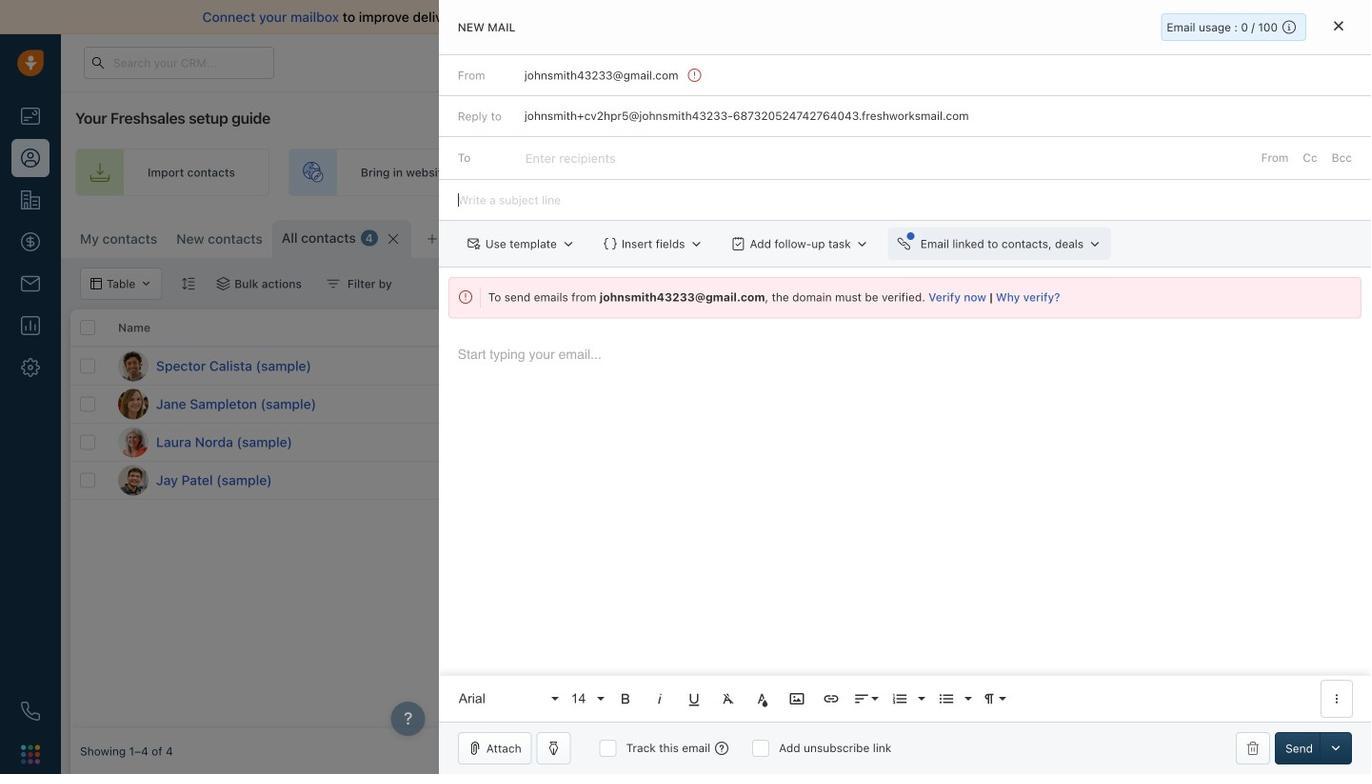 Task type: describe. For each thing, give the bounding box(es) containing it.
Enter recipients text field
[[526, 143, 620, 174]]

l image
[[118, 427, 149, 458]]

Write a subject line text field
[[439, 180, 1372, 220]]

Search your CRM... text field
[[84, 47, 274, 79]]

bold (⌘b) image
[[617, 691, 634, 708]]

phone element
[[11, 693, 50, 731]]

unordered list image
[[938, 691, 955, 708]]

insert image (⌘p) image
[[789, 691, 806, 708]]

freshworks switcher image
[[21, 745, 40, 764]]

1 horizontal spatial container_wx8msf4aqz5i3rn1 image
[[966, 230, 980, 243]]

2 row group from the left
[[490, 348, 1372, 500]]

italic (⌘i) image
[[651, 691, 669, 708]]

1 horizontal spatial container_wx8msf4aqz5i3rn1 image
[[700, 165, 716, 180]]

j image
[[118, 389, 149, 420]]

phone image
[[21, 702, 40, 721]]

j image
[[118, 465, 149, 496]]

more misc image
[[1329, 691, 1346, 708]]

1 row group from the left
[[70, 348, 490, 500]]



Task type: locate. For each thing, give the bounding box(es) containing it.
row
[[70, 310, 490, 348]]

0 horizontal spatial container_wx8msf4aqz5i3rn1 image
[[327, 277, 340, 291]]

underline (⌘u) image
[[686, 691, 703, 708]]

application
[[439, 328, 1372, 722]]

close image
[[1343, 12, 1353, 22], [1335, 21, 1344, 32]]

cell
[[633, 348, 775, 385], [775, 348, 918, 385], [918, 348, 1061, 385], [1061, 348, 1204, 385], [1204, 348, 1347, 385], [1347, 348, 1372, 385], [490, 386, 633, 423], [633, 386, 775, 423], [775, 386, 918, 423], [918, 386, 1061, 423], [1061, 386, 1204, 423], [1204, 386, 1347, 423], [1347, 386, 1372, 423], [490, 424, 633, 461], [633, 424, 775, 461], [775, 424, 918, 461], [918, 424, 1061, 461], [1061, 424, 1204, 461], [1204, 424, 1347, 461], [1347, 424, 1372, 461], [490, 462, 633, 499], [633, 462, 775, 499], [775, 462, 918, 499], [918, 462, 1061, 499], [1061, 462, 1204, 499], [1204, 462, 1347, 499], [1347, 462, 1372, 499]]

row group
[[70, 348, 490, 500], [490, 348, 1372, 500]]

s image
[[118, 351, 149, 382]]

paragraph format image
[[981, 691, 998, 708]]

clear formatting image
[[720, 691, 737, 708]]

dialog
[[439, 0, 1372, 775]]

grid
[[70, 310, 1372, 729]]

0 vertical spatial container_wx8msf4aqz5i3rn1 image
[[700, 165, 716, 180]]

1 vertical spatial container_wx8msf4aqz5i3rn1 image
[[217, 277, 230, 291]]

ordered list image
[[892, 691, 909, 708]]

1 vertical spatial container_wx8msf4aqz5i3rn1 image
[[327, 277, 340, 291]]

container_wx8msf4aqz5i3rn1 image
[[966, 230, 980, 243], [217, 277, 230, 291]]

tooltip
[[1168, 84, 1233, 111]]

insert link (⌘k) image
[[823, 691, 840, 708]]

align image
[[853, 691, 871, 708]]

0 horizontal spatial container_wx8msf4aqz5i3rn1 image
[[217, 277, 230, 291]]

text color image
[[754, 691, 771, 708]]

container_wx8msf4aqz5i3rn1 image
[[700, 165, 716, 180], [327, 277, 340, 291]]

0 vertical spatial container_wx8msf4aqz5i3rn1 image
[[966, 230, 980, 243]]

press space to select this row. row
[[70, 348, 490, 386], [490, 348, 1372, 386], [70, 386, 490, 424], [490, 386, 1372, 424], [70, 424, 490, 462], [490, 424, 1372, 462], [70, 462, 490, 500], [490, 462, 1372, 500]]



